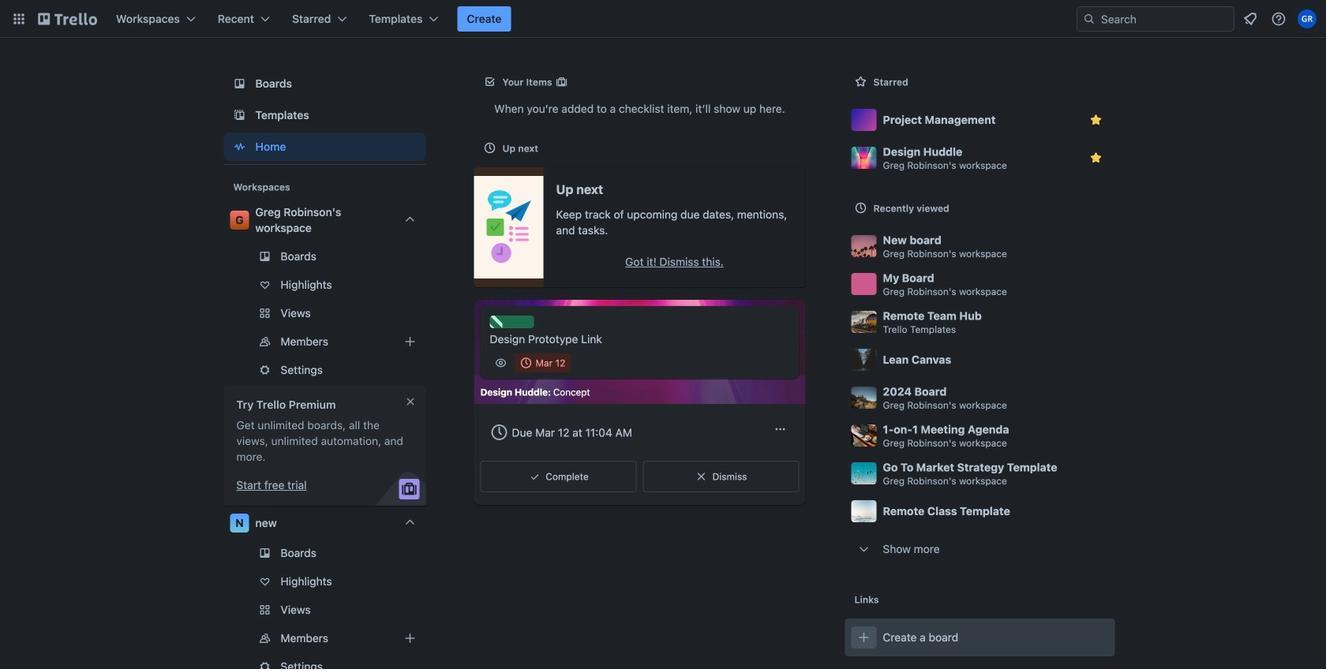 Task type: locate. For each thing, give the bounding box(es) containing it.
1 add image from the top
[[401, 332, 420, 351]]

add image
[[401, 332, 420, 351], [401, 629, 420, 648]]

0 notifications image
[[1241, 9, 1260, 28]]

click to unstar design huddle . it will be removed from your starred list. image
[[1089, 150, 1104, 166]]

0 vertical spatial add image
[[401, 332, 420, 351]]

primary element
[[0, 0, 1327, 38]]

Search field
[[1096, 8, 1234, 30]]

search image
[[1083, 13, 1096, 25]]

board image
[[230, 74, 249, 93]]

open information menu image
[[1271, 11, 1287, 27]]

1 vertical spatial add image
[[401, 629, 420, 648]]



Task type: describe. For each thing, give the bounding box(es) containing it.
click to unstar project management. it will be removed from your starred list. image
[[1089, 112, 1104, 128]]

2 add image from the top
[[401, 629, 420, 648]]

greg robinson (gregrobinson96) image
[[1298, 9, 1317, 28]]

template board image
[[230, 106, 249, 125]]

back to home image
[[38, 6, 97, 32]]

color: green, title: none image
[[490, 316, 534, 329]]

home image
[[230, 137, 249, 156]]



Task type: vqa. For each thing, say whether or not it's contained in the screenshot.
SEARCH image
yes



